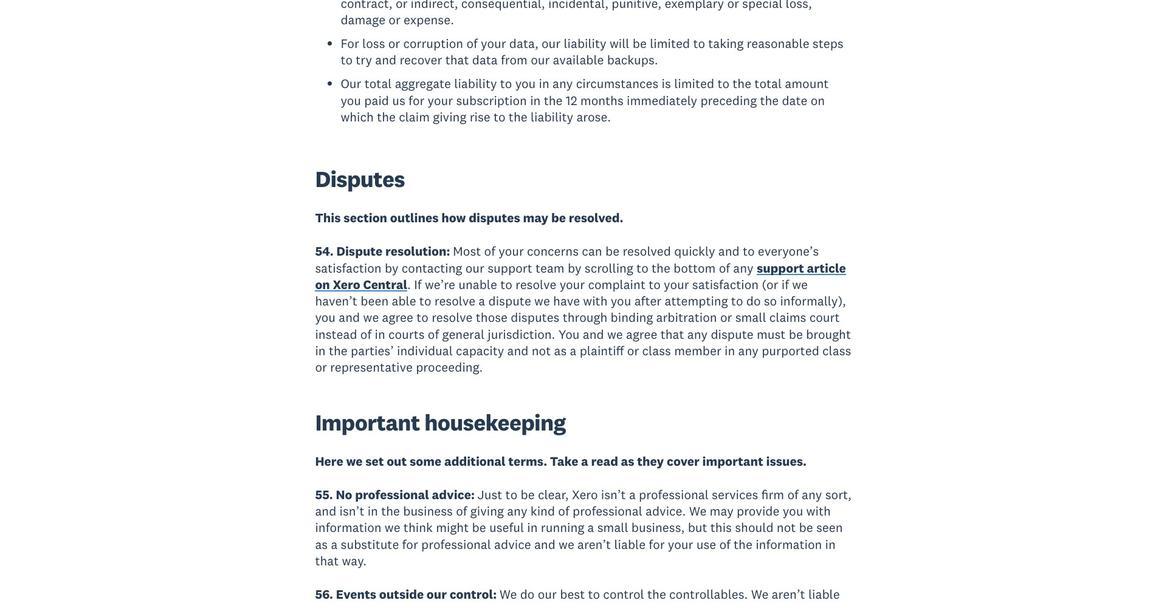 Task type: describe. For each thing, give the bounding box(es) containing it.
aren't inside just to be clear, xero isn't a professional services firm of any sort, and isn't in the business of giving any kind of professional advice. we may provide you with information we think might be useful in running a small business, but this should not be seen as a substitute for professional advice and we aren't liable for your use of the information in that way.
[[578, 537, 611, 553]]

for down business,
[[649, 537, 665, 553]]

resolved.
[[569, 210, 623, 226]]

to up courts
[[417, 310, 429, 326]]

resolve down we're
[[435, 293, 475, 310]]

or down instead
[[315, 360, 327, 376]]

the down 55. no professional advice:
[[381, 504, 400, 520]]

1 by from the left
[[385, 260, 399, 276]]

(or
[[762, 277, 779, 293]]

might
[[436, 520, 469, 537]]

cover
[[667, 453, 700, 470]]

instead
[[315, 326, 357, 343]]

as inside . if we're unable to resolve your complaint to your satisfaction (or if we haven't been able to resolve a dispute we have with you after attempting to do so informally), you and we agree to resolve those disputes through binding arbitration or small claims court instead of in courts of general jurisdiction. you and we agree that any dispute must be brought in the parties' individual capacity and not as a plaintiff or class member in any purported class or representative proceeding.
[[554, 343, 567, 359]]

of up individual
[[428, 326, 439, 343]]

subscription
[[456, 92, 527, 109]]

be inside "for loss or corruption of your data, our liability will be limited to taking reasonable steps to try and recover that data from our available backups."
[[633, 35, 647, 52]]

54. dispute resolution:
[[315, 243, 453, 260]]

should
[[735, 520, 774, 537]]

for loss or corruption of your data, our liability will be limited to taking reasonable steps to try and recover that data from our available backups.
[[341, 35, 844, 68]]

terms.
[[508, 453, 547, 470]]

we left have
[[534, 293, 550, 310]]

resolution:
[[385, 243, 450, 260]]

to down "subscription"
[[494, 109, 506, 125]]

do inside . if we're unable to resolve your complaint to your satisfaction (or if we haven't been able to resolve a dispute we have with you after attempting to do so informally), you and we agree to resolve those disputes through binding arbitration or small claims court instead of in courts of general jurisdiction. you and we agree that any dispute must be brought in the parties' individual capacity and not as a plaintiff or class member in any purported class or representative proceeding.
[[746, 293, 761, 310]]

or inside "for loss or corruption of your data, our liability will be limited to taking reasonable steps to try and recover that data from our available backups."
[[388, 35, 400, 52]]

and down 'running'
[[534, 537, 556, 553]]

use
[[697, 537, 716, 553]]

to right unable
[[500, 277, 512, 293]]

amount
[[785, 76, 829, 92]]

provide
[[737, 504, 780, 520]]

be inside most of your concerns can be resolved quickly and to everyone's satisfaction by contacting our support team by scrolling to the bottom of any
[[606, 243, 620, 260]]

way.
[[342, 553, 367, 570]]

additional
[[444, 453, 506, 470]]

small inside . if we're unable to resolve your complaint to your satisfaction (or if we haven't been able to resolve a dispute we have with you after attempting to do so informally), you and we agree to resolve those disputes through binding arbitration or small claims court instead of in courts of general jurisdiction. you and we agree that any dispute must be brought in the parties' individual capacity and not as a plaintiff or class member in any purported class or representative proceeding.
[[735, 310, 766, 326]]

central
[[363, 277, 407, 293]]

xero inside just to be clear, xero isn't a professional services firm of any sort, and isn't in the business of giving any kind of professional advice. we may provide you with information we think might be useful in running a small business, but this should not be seen as a substitute for professional advice and we aren't liable for your use of the information in that way.
[[572, 487, 598, 503]]

your inside "for loss or corruption of your data, our liability will be limited to taking reasonable steps to try and recover that data from our available backups."
[[481, 35, 506, 52]]

taking
[[708, 35, 744, 52]]

resolve up general at the left of page
[[432, 310, 473, 326]]

1 class from the left
[[642, 343, 671, 359]]

limited inside "for loss or corruption of your data, our liability will be limited to taking reasonable steps to try and recover that data from our available backups."
[[650, 35, 690, 52]]

our down control
[[627, 604, 646, 604]]

our right data,
[[542, 35, 561, 52]]

any inside most of your concerns can be resolved quickly and to everyone's satisfaction by contacting our support team by scrolling to the bottom of any
[[733, 260, 754, 276]]

of right bottom
[[719, 260, 730, 276]]

to up "subscription"
[[500, 76, 512, 92]]

your down bottom
[[664, 277, 689, 293]]

you down our
[[341, 92, 361, 109]]

that inside "for loss or corruption of your data, our liability will be limited to taking reasonable steps to try and recover that data from our available backups."
[[445, 52, 469, 68]]

read
[[591, 453, 618, 470]]

business,
[[632, 520, 685, 537]]

data,
[[509, 35, 539, 52]]

out
[[387, 453, 407, 470]]

to left so
[[731, 293, 743, 310]]

article
[[807, 260, 846, 276]]

we left set
[[346, 453, 363, 470]]

to up after at the right
[[649, 277, 661, 293]]

quickly
[[674, 243, 715, 260]]

able
[[392, 293, 416, 310]]

to left everyone's in the right of the page
[[743, 243, 755, 260]]

your inside just to be clear, xero isn't a professional services firm of any sort, and isn't in the business of giving any kind of professional advice. we may provide you with information we think might be useful in running a small business, but this should not be seen as a substitute for professional advice and we aren't liable for your use of the information in that way.
[[668, 537, 693, 553]]

resolved
[[623, 243, 671, 260]]

do inside we do our best to control the controllables. we aren't liable to you for any failure or delay in performance of any of our obligations under these term
[[520, 587, 535, 603]]

concerns
[[527, 243, 579, 260]]

and down jurisdiction.
[[507, 343, 529, 359]]

just to be clear, xero isn't a professional services firm of any sort, and isn't in the business of giving any kind of professional advice. we may provide you with information we think might be useful in running a small business, but this should not be seen as a substitute for professional advice and we aren't liable for your use of the information in that way.
[[315, 487, 852, 570]]

small inside just to be clear, xero isn't a professional services firm of any sort, and isn't in the business of giving any kind of professional advice. we may provide you with information we think might be useful in running a small business, but this should not be seen as a substitute for professional advice and we aren't liable for your use of the information in that way.
[[597, 520, 628, 537]]

the down "subscription"
[[509, 109, 528, 125]]

here
[[315, 453, 343, 470]]

the inside we do our best to control the controllables. we aren't liable to you for any failure or delay in performance of any of our obligations under these term
[[647, 587, 666, 603]]

plaintiff
[[580, 343, 624, 359]]

1 vertical spatial dispute
[[711, 326, 754, 343]]

you inside we do our best to control the controllables. we aren't liable to you for any failure or delay in performance of any of our obligations under these term
[[330, 604, 351, 604]]

will
[[610, 35, 630, 52]]

to down for
[[341, 52, 353, 68]]

56. events outside our control:
[[315, 587, 500, 603]]

professional up 'running'
[[573, 504, 642, 520]]

if
[[414, 277, 422, 293]]

2 total from the left
[[755, 76, 782, 92]]

support inside most of your concerns can be resolved quickly and to everyone's satisfaction by contacting our support team by scrolling to the bottom of any
[[488, 260, 532, 276]]

we right if
[[792, 277, 808, 293]]

set
[[365, 453, 384, 470]]

individual
[[397, 343, 453, 359]]

be up concerns
[[551, 210, 566, 226]]

2 horizontal spatial as
[[621, 453, 635, 470]]

under
[[715, 604, 748, 604]]

the left 12
[[544, 92, 563, 109]]

rise
[[470, 109, 490, 125]]

this
[[315, 210, 341, 226]]

0 vertical spatial dispute
[[489, 293, 531, 310]]

and inside "for loss or corruption of your data, our liability will be limited to taking reasonable steps to try and recover that data from our available backups."
[[375, 52, 397, 68]]

of right the firm at the right of page
[[788, 487, 799, 503]]

0 vertical spatial disputes
[[469, 210, 520, 226]]

claim
[[399, 109, 430, 125]]

55.
[[315, 487, 333, 503]]

capacity
[[456, 343, 504, 359]]

disputes inside . if we're unable to resolve your complaint to your satisfaction (or if we haven't been able to resolve a dispute we have with you after attempting to do so informally), you and we agree to resolve those disputes through binding arbitration or small claims court instead of in courts of general jurisdiction. you and we agree that any dispute must be brought in the parties' individual capacity and not as a plaintiff or class member in any purported class or representative proceeding.
[[511, 310, 560, 326]]

1 vertical spatial liability
[[454, 76, 497, 92]]

here we set out some additional terms. take a read as they cover important issues.
[[315, 453, 807, 470]]

our up performance
[[538, 587, 557, 603]]

that inside just to be clear, xero isn't a professional services firm of any sort, and isn't in the business of giving any kind of professional advice. we may provide you with information we think might be useful in running a small business, but this should not be seen as a substitute for professional advice and we aren't liable for your use of the information in that way.
[[315, 553, 339, 570]]

after
[[635, 293, 662, 310]]

a down unable
[[479, 293, 485, 310]]

satisfaction inside . if we're unable to resolve your complaint to your satisfaction (or if we haven't been able to resolve a dispute we have with you after attempting to do so informally), you and we agree to resolve those disputes through binding arbitration or small claims court instead of in courts of general jurisdiction. you and we agree that any dispute must be brought in the parties' individual capacity and not as a plaintiff or class member in any purported class or representative proceeding.
[[692, 277, 759, 293]]

we left think
[[385, 520, 400, 537]]

the up preceding
[[733, 76, 752, 92]]

which
[[341, 109, 374, 125]]

most
[[453, 243, 481, 260]]

informally),
[[780, 293, 846, 310]]

parties'
[[351, 343, 394, 359]]

delay
[[451, 604, 482, 604]]

professional down might
[[421, 537, 491, 553]]

claims
[[770, 310, 806, 326]]

for inside we do our best to control the controllables. we aren't liable to you for any failure or delay in performance of any of our obligations under these term
[[354, 604, 370, 604]]

to right best
[[588, 587, 600, 603]]

if
[[782, 277, 789, 293]]

have
[[553, 293, 580, 310]]

we up plaintiff
[[607, 326, 623, 343]]

you
[[559, 326, 580, 343]]

we down been
[[363, 310, 379, 326]]

2 horizontal spatial we
[[751, 587, 769, 603]]

important
[[315, 408, 420, 437]]

contacting
[[402, 260, 462, 276]]

resolve down team
[[516, 277, 557, 293]]

performance
[[499, 604, 571, 604]]

substitute
[[341, 537, 399, 553]]

preceding
[[701, 92, 757, 109]]

any up useful
[[507, 504, 527, 520]]

take
[[550, 453, 578, 470]]

your up have
[[560, 277, 585, 293]]

any down outside at the left
[[373, 604, 393, 604]]

be right might
[[472, 520, 486, 537]]

0 horizontal spatial we
[[500, 587, 517, 603]]

of down advice:
[[456, 504, 467, 520]]

support inside 'support article on xero central'
[[757, 260, 804, 276]]

the left date
[[760, 92, 779, 109]]

be left seen on the bottom of page
[[799, 520, 813, 537]]

you down complaint
[[611, 293, 631, 310]]

our down data,
[[531, 52, 550, 68]]

paid
[[364, 92, 389, 109]]

try
[[356, 52, 372, 68]]

with inside . if we're unable to resolve your complaint to your satisfaction (or if we haven't been able to resolve a dispute we have with you after attempting to do so informally), you and we agree to resolve those disputes through binding arbitration or small claims court instead of in courts of general jurisdiction. you and we agree that any dispute must be brought in the parties' individual capacity and not as a plaintiff or class member in any purported class or representative proceeding.
[[583, 293, 608, 310]]

any down control
[[589, 604, 609, 604]]

housekeeping
[[425, 408, 566, 437]]

any left sort,
[[802, 487, 822, 503]]

arose.
[[577, 109, 611, 125]]

or down attempting
[[720, 310, 732, 326]]

the down paid
[[377, 109, 396, 125]]

services
[[712, 487, 758, 503]]

arbitration
[[656, 310, 717, 326]]

of up 'running'
[[558, 504, 570, 520]]

to up preceding
[[718, 76, 730, 92]]

2 by from the left
[[568, 260, 582, 276]]

0 horizontal spatial agree
[[382, 310, 413, 326]]

a up business,
[[629, 487, 636, 503]]

advice:
[[432, 487, 475, 503]]

steps
[[813, 35, 844, 52]]

or right plaintiff
[[627, 343, 639, 359]]

disputes
[[315, 165, 405, 193]]

to down 56.
[[315, 604, 327, 604]]

be inside . if we're unable to resolve your complaint to your satisfaction (or if we haven't been able to resolve a dispute we have with you after attempting to do so informally), you and we agree to resolve those disputes through binding arbitration or small claims court instead of in courts of general jurisdiction. you and we agree that any dispute must be brought in the parties' individual capacity and not as a plaintiff or class member in any purported class or representative proceeding.
[[789, 326, 803, 343]]

must
[[757, 326, 786, 343]]

0 horizontal spatial information
[[315, 520, 382, 537]]

you up instead
[[315, 310, 336, 326]]

unable
[[459, 277, 497, 293]]

section
[[344, 210, 387, 226]]

to down if
[[419, 293, 431, 310]]



Task type: vqa. For each thing, say whether or not it's contained in the screenshot.
bookkeepers
no



Task type: locate. For each thing, give the bounding box(es) containing it.
54.
[[315, 243, 334, 260]]

2 support from the left
[[757, 260, 804, 276]]

2 vertical spatial that
[[315, 553, 339, 570]]

1 horizontal spatial as
[[554, 343, 567, 359]]

control:
[[450, 587, 497, 603]]

isn't down no
[[340, 504, 364, 520]]

1 horizontal spatial by
[[568, 260, 582, 276]]

or right loss
[[388, 35, 400, 52]]

1 horizontal spatial not
[[777, 520, 796, 537]]

0 horizontal spatial giving
[[433, 109, 467, 125]]

to right just
[[506, 487, 518, 503]]

of down best
[[574, 604, 586, 604]]

no
[[336, 487, 352, 503]]

1 vertical spatial xero
[[572, 487, 598, 503]]

1 vertical spatial on
[[315, 277, 330, 293]]

0 horizontal spatial not
[[532, 343, 551, 359]]

on up haven't
[[315, 277, 330, 293]]

we down 'running'
[[559, 537, 574, 553]]

not inside just to be clear, xero isn't a professional services firm of any sort, and isn't in the business of giving any kind of professional advice. we may provide you with information we think might be useful in running a small business, but this should not be seen as a substitute for professional advice and we aren't liable for your use of the information in that way.
[[777, 520, 796, 537]]

seen
[[816, 520, 843, 537]]

1 vertical spatial isn't
[[340, 504, 364, 520]]

xero up haven't
[[333, 277, 360, 293]]

0 vertical spatial small
[[735, 310, 766, 326]]

just
[[478, 487, 502, 503]]

to
[[693, 35, 705, 52], [341, 52, 353, 68], [500, 76, 512, 92], [718, 76, 730, 92], [494, 109, 506, 125], [743, 243, 755, 260], [637, 260, 649, 276], [500, 277, 512, 293], [649, 277, 661, 293], [419, 293, 431, 310], [731, 293, 743, 310], [417, 310, 429, 326], [506, 487, 518, 503], [588, 587, 600, 603], [315, 604, 327, 604]]

0 horizontal spatial satisfaction
[[315, 260, 382, 276]]

they
[[637, 453, 664, 470]]

reasonable
[[747, 35, 810, 52]]

and
[[375, 52, 397, 68], [718, 243, 740, 260], [339, 310, 360, 326], [583, 326, 604, 343], [507, 343, 529, 359], [315, 504, 336, 520], [534, 537, 556, 553]]

disputes
[[469, 210, 520, 226], [511, 310, 560, 326]]

professional up 'advice.'
[[639, 487, 709, 503]]

giving left rise
[[433, 109, 467, 125]]

giving
[[433, 109, 467, 125], [470, 504, 504, 520]]

1 vertical spatial do
[[520, 587, 535, 603]]

for up claim
[[409, 92, 425, 109]]

0 horizontal spatial class
[[642, 343, 671, 359]]

small left business,
[[597, 520, 628, 537]]

on inside our total aggregate liability to you in any circumstances is limited to the total amount you paid us for your subscription in the 12 months immediately preceding the date on which the claim giving rise to the liability arose.
[[811, 92, 825, 109]]

0 horizontal spatial support
[[488, 260, 532, 276]]

any up member
[[687, 326, 708, 343]]

0 vertical spatial as
[[554, 343, 567, 359]]

haven't
[[315, 293, 357, 310]]

giving inside our total aggregate liability to you in any circumstances is limited to the total amount you paid us for your subscription in the 12 months immediately preceding the date on which the claim giving rise to the liability arose.
[[433, 109, 467, 125]]

0 horizontal spatial dispute
[[489, 293, 531, 310]]

sort,
[[825, 487, 852, 503]]

0 vertical spatial giving
[[433, 109, 467, 125]]

controllables.
[[669, 587, 748, 603]]

general
[[442, 326, 485, 343]]

to left taking
[[693, 35, 705, 52]]

outlines
[[390, 210, 439, 226]]

1 horizontal spatial small
[[735, 310, 766, 326]]

outside
[[379, 587, 424, 603]]

proceeding.
[[416, 360, 483, 376]]

0 vertical spatial xero
[[333, 277, 360, 293]]

issues.
[[766, 453, 807, 470]]

you inside just to be clear, xero isn't a professional services firm of any sort, and isn't in the business of giving any kind of professional advice. we may provide you with information we think might be useful in running a small business, but this should not be seen as a substitute for professional advice and we aren't liable for your use of the information in that way.
[[783, 504, 803, 520]]

total up paid
[[365, 76, 392, 92]]

12
[[566, 92, 577, 109]]

months
[[580, 92, 624, 109]]

satisfaction down dispute
[[315, 260, 382, 276]]

kind
[[531, 504, 555, 520]]

0 vertical spatial on
[[811, 92, 825, 109]]

data
[[472, 52, 498, 68]]

2 horizontal spatial that
[[661, 326, 684, 343]]

1 support from the left
[[488, 260, 532, 276]]

any up 12
[[553, 76, 573, 92]]

to inside just to be clear, xero isn't a professional services firm of any sort, and isn't in the business of giving any kind of professional advice. we may provide you with information we think might be useful in running a small business, but this should not be seen as a substitute for professional advice and we aren't liable for your use of the information in that way.
[[506, 487, 518, 503]]

1 horizontal spatial xero
[[572, 487, 598, 503]]

liable inside just to be clear, xero isn't a professional services firm of any sort, and isn't in the business of giving any kind of professional advice. we may provide you with information we think might be useful in running a small business, but this should not be seen as a substitute for professional advice and we aren't liable for your use of the information in that way.
[[614, 537, 646, 553]]

liability up available
[[564, 35, 607, 52]]

our inside most of your concerns can be resolved quickly and to everyone's satisfaction by contacting our support team by scrolling to the bottom of any
[[466, 260, 485, 276]]

the up "obligations"
[[647, 587, 666, 603]]

a left read
[[581, 453, 588, 470]]

of down control
[[612, 604, 623, 604]]

giving down just
[[470, 504, 504, 520]]

1 vertical spatial may
[[710, 504, 734, 520]]

small down so
[[735, 310, 766, 326]]

our
[[341, 76, 361, 92]]

0 horizontal spatial on
[[315, 277, 330, 293]]

may up concerns
[[523, 210, 549, 226]]

think
[[404, 520, 433, 537]]

we
[[792, 277, 808, 293], [534, 293, 550, 310], [363, 310, 379, 326], [607, 326, 623, 343], [346, 453, 363, 470], [385, 520, 400, 537], [559, 537, 574, 553]]

of up data
[[467, 35, 478, 52]]

everyone's
[[758, 243, 819, 260]]

1 horizontal spatial aren't
[[772, 587, 805, 603]]

best
[[560, 587, 585, 603]]

immediately
[[627, 92, 697, 109]]

0 horizontal spatial do
[[520, 587, 535, 603]]

0 horizontal spatial as
[[315, 537, 328, 553]]

those
[[476, 310, 508, 326]]

1 horizontal spatial class
[[823, 343, 851, 359]]

representative
[[330, 360, 413, 376]]

limited up is
[[650, 35, 690, 52]]

we up these
[[751, 587, 769, 603]]

1 horizontal spatial with
[[807, 504, 831, 520]]

1 horizontal spatial liable
[[809, 587, 840, 603]]

we're
[[425, 277, 455, 293]]

xero right clear,
[[572, 487, 598, 503]]

1 total from the left
[[365, 76, 392, 92]]

0 vertical spatial do
[[746, 293, 761, 310]]

0 vertical spatial that
[[445, 52, 469, 68]]

resolve
[[516, 277, 557, 293], [435, 293, 475, 310], [432, 310, 473, 326]]

we inside just to be clear, xero isn't a professional services firm of any sort, and isn't in the business of giving any kind of professional advice. we may provide you with information we think might be useful in running a small business, but this should not be seen as a substitute for professional advice and we aren't liable for your use of the information in that way.
[[689, 504, 707, 520]]

satisfaction up attempting
[[692, 277, 759, 293]]

the down instead
[[329, 343, 348, 359]]

in
[[539, 76, 550, 92], [530, 92, 541, 109], [375, 326, 385, 343], [315, 343, 326, 359], [725, 343, 735, 359], [368, 504, 378, 520], [527, 520, 538, 537], [825, 537, 836, 553], [485, 604, 496, 604]]

us
[[392, 92, 405, 109]]

be up scrolling
[[606, 243, 620, 260]]

do left so
[[746, 293, 761, 310]]

corruption
[[403, 35, 463, 52]]

1 horizontal spatial giving
[[470, 504, 504, 520]]

55. no professional advice:
[[315, 487, 478, 503]]

may inside just to be clear, xero isn't a professional services firm of any sort, and isn't in the business of giving any kind of professional advice. we may provide you with information we think might be useful in running a small business, but this should not be seen as a substitute for professional advice and we aren't liable for your use of the information in that way.
[[710, 504, 734, 520]]

of right 'most'
[[484, 243, 496, 260]]

may up this
[[710, 504, 734, 520]]

1 horizontal spatial agree
[[626, 326, 657, 343]]

2 class from the left
[[823, 343, 851, 359]]

by
[[385, 260, 399, 276], [568, 260, 582, 276]]

.
[[407, 277, 411, 293]]

1 horizontal spatial isn't
[[601, 487, 626, 503]]

as inside just to be clear, xero isn't a professional services firm of any sort, and isn't in the business of giving any kind of professional advice. we may provide you with information we think might be useful in running a small business, but this should not be seen as a substitute for professional advice and we aren't liable for your use of the information in that way.
[[315, 537, 328, 553]]

on down amount
[[811, 92, 825, 109]]

scrolling
[[585, 260, 633, 276]]

0 vertical spatial not
[[532, 343, 551, 359]]

by up central
[[385, 260, 399, 276]]

liability down 12
[[531, 109, 573, 125]]

any inside our total aggregate liability to you in any circumstances is limited to the total amount you paid us for your subscription in the 12 months immediately preceding the date on which the claim giving rise to the liability arose.
[[553, 76, 573, 92]]

this
[[711, 520, 732, 537]]

2 vertical spatial as
[[315, 537, 328, 553]]

0 vertical spatial liability
[[564, 35, 607, 52]]

liability up "subscription"
[[454, 76, 497, 92]]

and down through
[[583, 326, 604, 343]]

but
[[688, 520, 707, 537]]

your inside most of your concerns can be resolved quickly and to everyone's satisfaction by contacting our support team by scrolling to the bottom of any
[[499, 243, 524, 260]]

from
[[501, 52, 528, 68]]

0 horizontal spatial may
[[523, 210, 549, 226]]

limited inside our total aggregate liability to you in any circumstances is limited to the total amount you paid us for your subscription in the 12 months immediately preceding the date on which the claim giving rise to the liability arose.
[[674, 76, 714, 92]]

0 vertical spatial may
[[523, 210, 549, 226]]

not down jurisdiction.
[[532, 343, 551, 359]]

0 horizontal spatial with
[[583, 293, 608, 310]]

0 vertical spatial aren't
[[578, 537, 611, 553]]

1 vertical spatial that
[[661, 326, 684, 343]]

1 vertical spatial limited
[[674, 76, 714, 92]]

aren't up these
[[772, 587, 805, 603]]

these
[[752, 604, 783, 604]]

1 horizontal spatial satisfaction
[[692, 277, 759, 293]]

that
[[445, 52, 469, 68], [661, 326, 684, 343], [315, 553, 339, 570]]

for down think
[[402, 537, 418, 553]]

1 vertical spatial with
[[807, 504, 831, 520]]

as left they
[[621, 453, 635, 470]]

loss
[[362, 35, 385, 52]]

. if we're unable to resolve your complaint to your satisfaction (or if we haven't been able to resolve a dispute we have with you after attempting to do so informally), you and we agree to resolve those disputes through binding arbitration or small claims court instead of in courts of general jurisdiction. you and we agree that any dispute must be brought in the parties' individual capacity and not as a plaintiff or class member in any purported class or representative proceeding.
[[315, 277, 851, 376]]

any down 'must'
[[738, 343, 759, 359]]

0 horizontal spatial aren't
[[578, 537, 611, 553]]

disputes right how
[[469, 210, 520, 226]]

your down but
[[668, 537, 693, 553]]

professional down out
[[355, 487, 429, 503]]

business
[[403, 504, 453, 520]]

aren't inside we do our best to control the controllables. we aren't liable to you for any failure or delay in performance of any of our obligations under these term
[[772, 587, 805, 603]]

0 horizontal spatial that
[[315, 553, 339, 570]]

your left concerns
[[499, 243, 524, 260]]

1 horizontal spatial dispute
[[711, 326, 754, 343]]

0 vertical spatial liable
[[614, 537, 646, 553]]

class
[[642, 343, 671, 359], [823, 343, 851, 359]]

satisfaction inside most of your concerns can be resolved quickly and to everyone's satisfaction by contacting our support team by scrolling to the bottom of any
[[315, 260, 382, 276]]

a right 'running'
[[588, 520, 594, 537]]

agree down binding
[[626, 326, 657, 343]]

date
[[782, 92, 808, 109]]

be up kind on the left of the page
[[521, 487, 535, 503]]

class down brought
[[823, 343, 851, 359]]

1 horizontal spatial support
[[757, 260, 804, 276]]

important housekeeping
[[315, 408, 566, 437]]

our up unable
[[466, 260, 485, 276]]

and inside most of your concerns can be resolved quickly and to everyone's satisfaction by contacting our support team by scrolling to the bottom of any
[[718, 243, 740, 260]]

this section outlines how disputes may be resolved.
[[315, 210, 623, 226]]

the inside . if we're unable to resolve your complaint to your satisfaction (or if we haven't been able to resolve a dispute we have with you after attempting to do so informally), you and we agree to resolve those disputes through binding arbitration or small claims court instead of in courts of general jurisdiction. you and we agree that any dispute must be brought in the parties' individual capacity and not as a plaintiff or class member in any purported class or representative proceeding.
[[329, 343, 348, 359]]

recover
[[400, 52, 442, 68]]

a down you
[[570, 343, 577, 359]]

total left amount
[[755, 76, 782, 92]]

1 vertical spatial giving
[[470, 504, 504, 520]]

0 vertical spatial limited
[[650, 35, 690, 52]]

backups.
[[607, 52, 658, 68]]

agree down able
[[382, 310, 413, 326]]

with up through
[[583, 293, 608, 310]]

available
[[553, 52, 604, 68]]

1 horizontal spatial information
[[756, 537, 822, 553]]

clear,
[[538, 487, 569, 503]]

0 horizontal spatial total
[[365, 76, 392, 92]]

giving inside just to be clear, xero isn't a professional services firm of any sort, and isn't in the business of giving any kind of professional advice. we may provide you with information we think might be useful in running a small business, but this should not be seen as a substitute for professional advice and we aren't liable for your use of the information in that way.
[[470, 504, 504, 520]]

for
[[409, 92, 425, 109], [402, 537, 418, 553], [649, 537, 665, 553], [354, 604, 370, 604]]

0 horizontal spatial liable
[[614, 537, 646, 553]]

and right the quickly
[[718, 243, 740, 260]]

advice.
[[646, 504, 686, 520]]

small
[[735, 310, 766, 326], [597, 520, 628, 537]]

2 vertical spatial liability
[[531, 109, 573, 125]]

your inside our total aggregate liability to you in any circumstances is limited to the total amount you paid us for your subscription in the 12 months immediately preceding the date on which the claim giving rise to the liability arose.
[[428, 92, 453, 109]]

0 horizontal spatial isn't
[[340, 504, 364, 520]]

1 vertical spatial aren't
[[772, 587, 805, 603]]

1 vertical spatial disputes
[[511, 310, 560, 326]]

1 horizontal spatial we
[[689, 504, 707, 520]]

on inside 'support article on xero central'
[[315, 277, 330, 293]]

0 horizontal spatial by
[[385, 260, 399, 276]]

on
[[811, 92, 825, 109], [315, 277, 330, 293]]

to down resolved
[[637, 260, 649, 276]]

1 vertical spatial small
[[597, 520, 628, 537]]

purported
[[762, 343, 819, 359]]

with
[[583, 293, 608, 310], [807, 504, 831, 520]]

we up performance
[[500, 587, 517, 603]]

1 vertical spatial liable
[[809, 587, 840, 603]]

with inside just to be clear, xero isn't a professional services firm of any sort, and isn't in the business of giving any kind of professional advice. we may provide you with information we think might be useful in running a small business, but this should not be seen as a substitute for professional advice and we aren't liable for your use of the information in that way.
[[807, 504, 831, 520]]

liable inside we do our best to control the controllables. we aren't liable to you for any failure or delay in performance of any of our obligations under these term
[[809, 587, 840, 603]]

you down from
[[515, 76, 536, 92]]

1 horizontal spatial do
[[746, 293, 761, 310]]

or left delay
[[436, 604, 448, 604]]

0 vertical spatial with
[[583, 293, 608, 310]]

1 vertical spatial not
[[777, 520, 796, 537]]

and down haven't
[[339, 310, 360, 326]]

liability inside "for loss or corruption of your data, our liability will be limited to taking reasonable steps to try and recover that data from our available backups."
[[564, 35, 607, 52]]

1 horizontal spatial may
[[710, 504, 734, 520]]

not inside . if we're unable to resolve your complaint to your satisfaction (or if we haven't been able to resolve a dispute we have with you after attempting to do so informally), you and we agree to resolve those disputes through binding arbitration or small claims court instead of in courts of general jurisdiction. you and we agree that any dispute must be brought in the parties' individual capacity and not as a plaintiff or class member in any purported class or representative proceeding.
[[532, 343, 551, 359]]

0 horizontal spatial xero
[[333, 277, 360, 293]]

obligations
[[649, 604, 712, 604]]

the inside most of your concerns can be resolved quickly and to everyone's satisfaction by contacting our support team by scrolling to the bottom of any
[[652, 260, 670, 276]]

isn't down read
[[601, 487, 626, 503]]

agree
[[382, 310, 413, 326], [626, 326, 657, 343]]

of up parties'
[[360, 326, 372, 343]]

control
[[603, 587, 644, 603]]

the down should
[[734, 537, 753, 553]]

1 horizontal spatial on
[[811, 92, 825, 109]]

important
[[703, 453, 763, 470]]

that down arbitration
[[661, 326, 684, 343]]

of inside "for loss or corruption of your data, our liability will be limited to taking reasonable steps to try and recover that data from our available backups."
[[467, 35, 478, 52]]

as down you
[[554, 343, 567, 359]]

jurisdiction.
[[488, 326, 555, 343]]

a left substitute
[[331, 537, 338, 553]]

not right should
[[777, 520, 796, 537]]

most of your concerns can be resolved quickly and to everyone's satisfaction by contacting our support team by scrolling to the bottom of any
[[315, 243, 819, 276]]

in inside we do our best to control the controllables. we aren't liable to you for any failure or delay in performance of any of our obligations under these term
[[485, 604, 496, 604]]

events
[[336, 587, 376, 603]]

0 vertical spatial isn't
[[601, 487, 626, 503]]

xero inside 'support article on xero central'
[[333, 277, 360, 293]]

useful
[[489, 520, 524, 537]]

1 horizontal spatial total
[[755, 76, 782, 92]]

0 horizontal spatial small
[[597, 520, 628, 537]]

or inside we do our best to control the controllables. we aren't liable to you for any failure or delay in performance of any of our obligations under these term
[[436, 604, 448, 604]]

our up failure
[[427, 587, 447, 603]]

be
[[633, 35, 647, 52], [551, 210, 566, 226], [606, 243, 620, 260], [789, 326, 803, 343], [521, 487, 535, 503], [472, 520, 486, 537], [799, 520, 813, 537]]

and down 55.
[[315, 504, 336, 520]]

1 vertical spatial as
[[621, 453, 635, 470]]

for inside our total aggregate liability to you in any circumstances is limited to the total amount you paid us for your subscription in the 12 months immediately preceding the date on which the claim giving rise to the liability arose.
[[409, 92, 425, 109]]

dispute
[[336, 243, 383, 260]]

of down this
[[719, 537, 731, 553]]

1 horizontal spatial that
[[445, 52, 469, 68]]

can
[[582, 243, 602, 260]]

you down the firm at the right of page
[[783, 504, 803, 520]]

that inside . if we're unable to resolve your complaint to your satisfaction (or if we haven't been able to resolve a dispute we have with you after attempting to do so informally), you and we agree to resolve those disputes through binding arbitration or small claims court instead of in courts of general jurisdiction. you and we agree that any dispute must be brought in the parties' individual capacity and not as a plaintiff or class member in any purported class or representative proceeding.
[[661, 326, 684, 343]]



